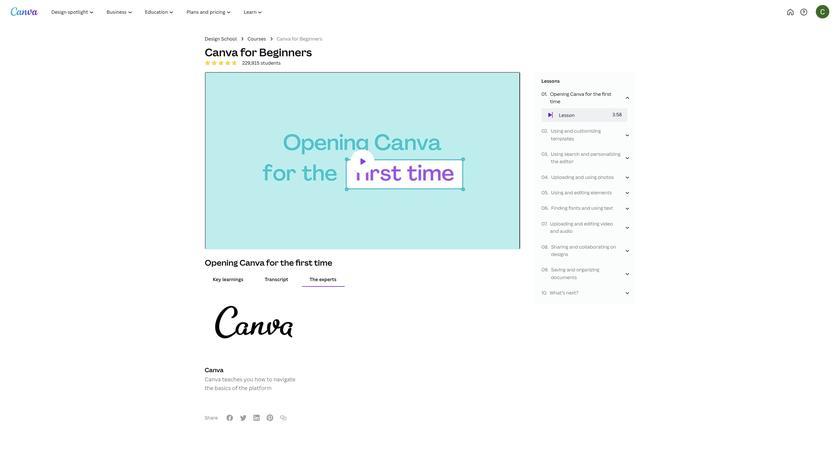 Task type: describe. For each thing, give the bounding box(es) containing it.
first inside 01 . opening canva for the first time
[[602, 91, 611, 97]]

search
[[564, 151, 580, 157]]

to
[[267, 376, 272, 383]]

personalizing
[[590, 151, 620, 157]]

0 vertical spatial beginners
[[300, 36, 322, 42]]

229,915 students
[[242, 60, 281, 66]]

03 . using search and personalizing the editor
[[541, 151, 620, 165]]

10
[[541, 290, 546, 296]]

08 . sharing and collaborating on designs
[[541, 244, 616, 258]]

school
[[221, 36, 237, 42]]

uploading for uploading and editing video and audio
[[550, 221, 573, 227]]

of
[[232, 385, 238, 392]]

sharing
[[551, 244, 568, 250]]

learnings
[[222, 276, 243, 283]]

1 vertical spatial canva for beginners
[[205, 45, 312, 59]]

canva canva teaches you how to navigate the basics of the platform
[[205, 366, 295, 392]]

02
[[541, 128, 547, 134]]

. for 04
[[547, 174, 549, 180]]

templates
[[551, 135, 574, 142]]

. for 07
[[546, 221, 547, 227]]

and inside 03 . using search and personalizing the editor
[[581, 151, 589, 157]]

teaches
[[222, 376, 242, 383]]

. for 05
[[547, 190, 548, 196]]

for inside 01 . opening canva for the first time
[[585, 91, 592, 97]]

10 . what's next?
[[541, 290, 578, 296]]

0 horizontal spatial time
[[314, 257, 332, 268]]

. for 03
[[547, 151, 548, 157]]

key
[[213, 276, 221, 283]]

3:58
[[612, 111, 622, 118]]

07
[[541, 221, 546, 227]]

basics
[[215, 385, 231, 392]]

customizing
[[574, 128, 601, 134]]

0 horizontal spatial opening
[[205, 257, 238, 268]]

the inside 03 . using search and personalizing the editor
[[551, 158, 559, 165]]

elements
[[591, 190, 612, 196]]

design
[[205, 36, 220, 42]]

what's
[[550, 290, 565, 296]]

design school link
[[205, 35, 237, 43]]

01
[[541, 91, 546, 97]]

you
[[244, 376, 253, 383]]

06
[[541, 205, 547, 211]]

editing for elements
[[574, 190, 590, 196]]

. for 09
[[547, 267, 548, 273]]

the experts
[[310, 276, 336, 283]]

students
[[261, 60, 281, 66]]

and for photos
[[575, 174, 584, 180]]

. for 02
[[547, 128, 548, 134]]

experts
[[319, 276, 336, 283]]

09
[[541, 267, 547, 273]]

using for using and customizing templates
[[551, 128, 563, 134]]

1 vertical spatial using
[[591, 205, 603, 211]]

. for 01
[[546, 91, 547, 97]]

07 . uploading and editing video and audio
[[541, 221, 613, 235]]

uploading for uploading and using photos
[[551, 174, 574, 180]]

how
[[255, 376, 265, 383]]

courses link
[[247, 35, 266, 43]]

04
[[541, 174, 547, 180]]

0 horizontal spatial first
[[296, 257, 312, 268]]

and for on
[[569, 244, 578, 250]]

navigate
[[274, 376, 295, 383]]

04 . uploading and using photos
[[541, 174, 614, 180]]

editor
[[560, 158, 574, 165]]

and left audio
[[550, 228, 559, 235]]

on
[[610, 244, 616, 250]]

documents
[[551, 274, 577, 281]]

0 vertical spatial canva for beginners
[[277, 36, 322, 42]]

03
[[541, 151, 547, 157]]



Task type: locate. For each thing, give the bounding box(es) containing it.
and for documents
[[567, 267, 575, 273]]

video
[[600, 221, 613, 227]]

opening
[[550, 91, 569, 97], [205, 257, 238, 268]]

0 vertical spatial opening
[[550, 91, 569, 97]]

0 vertical spatial first
[[602, 91, 611, 97]]

1 vertical spatial first
[[296, 257, 312, 268]]

0 vertical spatial uploading
[[551, 174, 574, 180]]

06 . finding fonts and using text
[[541, 205, 613, 211]]

and right fonts
[[582, 205, 590, 211]]

and right search
[[581, 151, 589, 157]]

09 . saving and organizing documents
[[541, 267, 599, 281]]

using for using and editing elements
[[551, 190, 563, 196]]

1 vertical spatial beginners
[[259, 45, 312, 59]]

and up 05 . using and editing elements
[[575, 174, 584, 180]]

1 horizontal spatial first
[[602, 91, 611, 97]]

uploading inside 07 . uploading and editing video and audio
[[550, 221, 573, 227]]

and up templates
[[564, 128, 573, 134]]

key learnings
[[213, 276, 243, 283]]

courses
[[247, 36, 266, 42]]

transcript
[[265, 276, 288, 283]]

first
[[602, 91, 611, 97], [296, 257, 312, 268]]

editing
[[574, 190, 590, 196], [584, 221, 599, 227]]

1 vertical spatial time
[[314, 257, 332, 268]]

and inside 09 . saving and organizing documents
[[567, 267, 575, 273]]

time
[[550, 98, 560, 105], [314, 257, 332, 268]]

editing inside 07 . uploading and editing video and audio
[[584, 221, 599, 227]]

using left photos
[[585, 174, 597, 180]]

the inside 01 . opening canva for the first time
[[593, 91, 601, 97]]

0 vertical spatial editing
[[574, 190, 590, 196]]

1.1 opening canva for the first time v2 image
[[205, 73, 519, 251]]

using
[[551, 128, 563, 134], [551, 151, 563, 157], [551, 190, 563, 196]]

platform
[[249, 385, 272, 392]]

opening up key
[[205, 257, 238, 268]]

1 horizontal spatial opening
[[550, 91, 569, 97]]

editing down 04 . uploading and using photos
[[574, 190, 590, 196]]

using left the text at the right top
[[591, 205, 603, 211]]

time up lesson
[[550, 98, 560, 105]]

next?
[[566, 290, 578, 296]]

. inside 03 . using search and personalizing the editor
[[547, 151, 548, 157]]

05 . using and editing elements
[[541, 190, 612, 196]]

top level navigation element
[[46, 5, 291, 19]]

and right sharing
[[569, 244, 578, 250]]

the
[[310, 276, 318, 283]]

and for elements
[[564, 190, 573, 196]]

08
[[541, 244, 547, 250]]

time up the experts at left bottom
[[314, 257, 332, 268]]

organizing
[[576, 267, 599, 273]]

lessons
[[541, 78, 560, 84]]

uploading
[[551, 174, 574, 180], [550, 221, 573, 227]]

. inside the 02 . using and customizing templates
[[547, 128, 548, 134]]

using right 05
[[551, 190, 563, 196]]

uploading up audio
[[550, 221, 573, 227]]

. for 06
[[547, 205, 549, 211]]

the experts button
[[302, 273, 344, 286]]

finding
[[551, 205, 568, 211]]

using
[[585, 174, 597, 180], [591, 205, 603, 211]]

using for using search and personalizing the editor
[[551, 151, 563, 157]]

share
[[205, 415, 218, 421]]

0 vertical spatial using
[[551, 128, 563, 134]]

for
[[292, 36, 299, 42], [240, 45, 257, 59], [585, 91, 592, 97], [266, 257, 279, 268]]

transcript button
[[257, 273, 296, 286]]

1 vertical spatial uploading
[[550, 221, 573, 227]]

using up templates
[[551, 128, 563, 134]]

. inside 09 . saving and organizing documents
[[547, 267, 548, 273]]

opening down lessons
[[550, 91, 569, 97]]

and up documents
[[567, 267, 575, 273]]

canva inside 01 . opening canva for the first time
[[570, 91, 584, 97]]

1 vertical spatial opening
[[205, 257, 238, 268]]

uploading down editor
[[551, 174, 574, 180]]

collaborating
[[579, 244, 609, 250]]

using inside 03 . using search and personalizing the editor
[[551, 151, 563, 157]]

. inside 01 . opening canva for the first time
[[546, 91, 547, 97]]

canva logo wordmark image
[[205, 290, 303, 361]]

fonts
[[569, 205, 581, 211]]

2 vertical spatial using
[[551, 190, 563, 196]]

opening inside 01 . opening canva for the first time
[[550, 91, 569, 97]]

1 vertical spatial editing
[[584, 221, 599, 227]]

canva
[[277, 36, 291, 42], [205, 45, 238, 59], [570, 91, 584, 97], [240, 257, 265, 268], [205, 366, 223, 374], [205, 376, 221, 383]]

0 vertical spatial time
[[550, 98, 560, 105]]

. for 10
[[546, 290, 547, 296]]

photos
[[598, 174, 614, 180]]

.
[[546, 91, 547, 97], [547, 128, 548, 134], [547, 151, 548, 157], [547, 174, 549, 180], [547, 190, 548, 196], [547, 205, 549, 211], [546, 221, 547, 227], [547, 244, 548, 250], [547, 267, 548, 273], [546, 290, 547, 296]]

and down 06 . finding fonts and using text
[[574, 221, 583, 227]]

and
[[564, 128, 573, 134], [581, 151, 589, 157], [575, 174, 584, 180], [564, 190, 573, 196], [582, 205, 590, 211], [574, 221, 583, 227], [550, 228, 559, 235], [569, 244, 578, 250], [567, 267, 575, 273]]

1 horizontal spatial time
[[550, 98, 560, 105]]

key learnings button
[[205, 273, 251, 286]]

and for templates
[[564, 128, 573, 134]]

saving
[[551, 267, 566, 273]]

text
[[604, 205, 613, 211]]

beginners
[[300, 36, 322, 42], [259, 45, 312, 59]]

and for video
[[574, 221, 583, 227]]

using up editor
[[551, 151, 563, 157]]

and inside the 02 . using and customizing templates
[[564, 128, 573, 134]]

05
[[541, 190, 547, 196]]

lesson
[[559, 112, 575, 118]]

audio
[[560, 228, 573, 235]]

. inside 08 . sharing and collaborating on designs
[[547, 244, 548, 250]]

editing left video
[[584, 221, 599, 227]]

02 . using and customizing templates
[[541, 128, 601, 142]]

editing for video
[[584, 221, 599, 227]]

1 vertical spatial using
[[551, 151, 563, 157]]

time inside 01 . opening canva for the first time
[[550, 98, 560, 105]]

and inside 08 . sharing and collaborating on designs
[[569, 244, 578, 250]]

229,915
[[242, 60, 260, 66]]

0 vertical spatial using
[[585, 174, 597, 180]]

design school
[[205, 36, 237, 42]]

. inside 07 . uploading and editing video and audio
[[546, 221, 547, 227]]

the
[[593, 91, 601, 97], [551, 158, 559, 165], [280, 257, 294, 268], [205, 385, 213, 392], [239, 385, 248, 392]]

and up fonts
[[564, 190, 573, 196]]

opening canva for the first time
[[205, 257, 332, 268]]

. for 08
[[547, 244, 548, 250]]

designs
[[551, 251, 568, 258]]

canva for beginners
[[277, 36, 322, 42], [205, 45, 312, 59]]

01 . opening canva for the first time
[[541, 91, 611, 105]]

using inside the 02 . using and customizing templates
[[551, 128, 563, 134]]



Task type: vqa. For each thing, say whether or not it's contained in the screenshot.
to
yes



